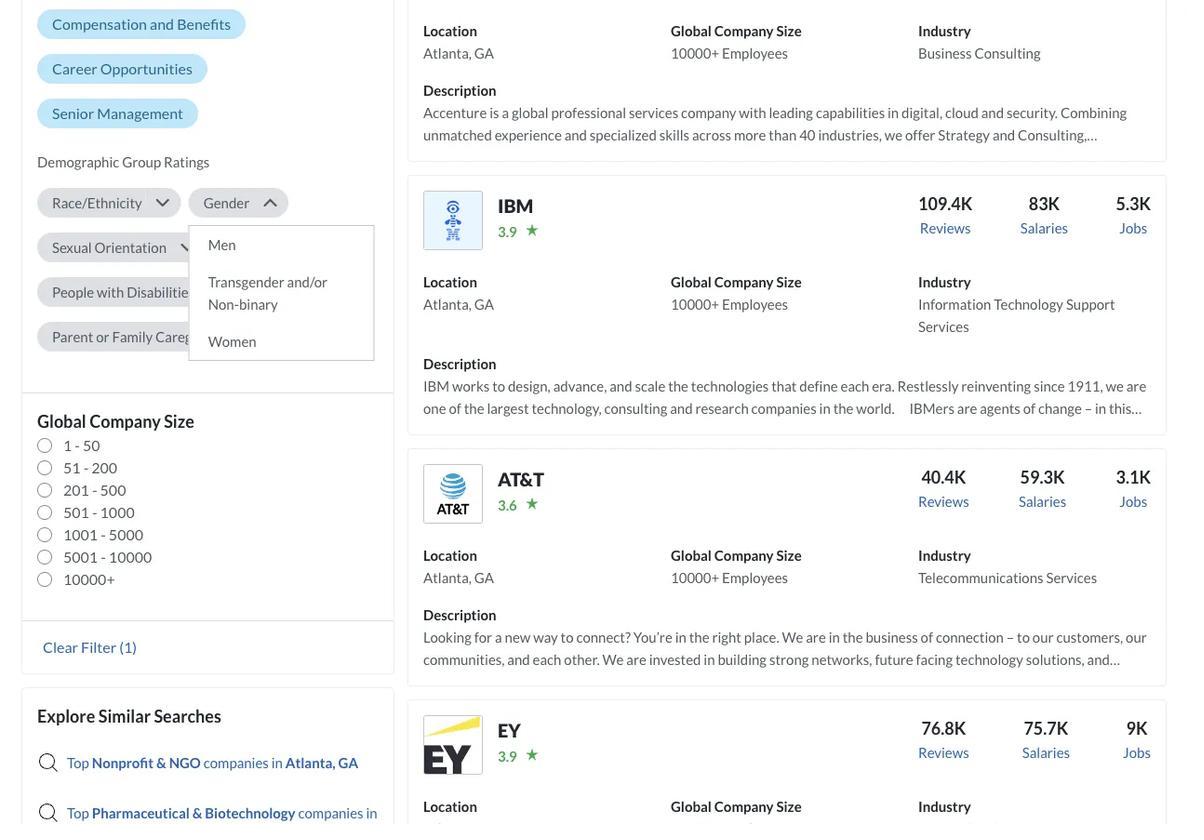 Task type: describe. For each thing, give the bounding box(es) containing it.
top for top pharmaceutical & biotechnology companies in
[[67, 805, 89, 822]]

1 - 50
[[63, 436, 100, 454]]

caregiver
[[155, 328, 216, 345]]

companies for ngo
[[204, 755, 269, 771]]

senior
[[52, 104, 94, 122]]

sexual orientation
[[52, 239, 167, 256]]

- for 501
[[92, 503, 97, 521]]

reviews for ey
[[919, 744, 969, 761]]

gender
[[204, 194, 250, 211]]

501 - 1000
[[63, 503, 135, 521]]

3.9 for ibm
[[498, 223, 517, 240]]

3.1k
[[1116, 467, 1151, 488]]

0 vertical spatial global company size
[[37, 411, 194, 432]]

filter
[[81, 638, 116, 656]]

50
[[83, 436, 100, 454]]

9k jobs
[[1123, 718, 1151, 761]]

top nonprofit & ngo companies in atlanta, ga
[[67, 755, 358, 771]]

4 industry from the top
[[919, 798, 971, 815]]

in for top nonprofit & ngo companies in atlanta, ga
[[271, 755, 283, 771]]

75.7k salaries
[[1023, 718, 1070, 761]]

76.8k reviews
[[919, 718, 969, 761]]

ey
[[498, 719, 521, 742]]

senior management
[[52, 104, 183, 122]]

industry for information
[[919, 273, 971, 290]]

- for 5001
[[101, 548, 106, 566]]

2 location from the top
[[423, 273, 477, 290]]

career opportunities
[[52, 59, 193, 78]]

at&t
[[498, 468, 544, 490]]

1 vertical spatial global company size
[[671, 798, 802, 815]]

clear filter (1) button
[[37, 637, 142, 657]]

reviews for at&t
[[919, 493, 969, 510]]

76.8k
[[922, 718, 966, 739]]

description for ibm
[[423, 355, 497, 372]]

(1)
[[119, 638, 137, 656]]

biotechnology
[[205, 805, 296, 822]]

109.4k
[[919, 193, 973, 214]]

group
[[122, 153, 161, 170]]

83k salaries
[[1021, 193, 1068, 236]]

nonprofit
[[92, 755, 154, 771]]

information
[[919, 296, 992, 313]]

compensation
[[52, 15, 147, 33]]

with
[[97, 284, 124, 300]]

telecommunications
[[919, 569, 1044, 586]]

1 employees from the top
[[722, 45, 788, 61]]

clear
[[43, 638, 78, 656]]

and
[[150, 15, 174, 33]]

jobs for at&t
[[1120, 493, 1148, 510]]

orientation
[[95, 239, 167, 256]]

jobs for ey
[[1123, 744, 1151, 761]]

employees for ibm
[[722, 296, 788, 313]]

3 location from the top
[[423, 547, 477, 564]]

109.4k reviews
[[919, 193, 973, 236]]

technology
[[994, 296, 1064, 313]]

5001
[[63, 548, 98, 566]]

and/or
[[287, 273, 328, 290]]

5001 - 10000
[[63, 548, 152, 566]]

4 location from the top
[[423, 798, 477, 815]]

- for 201
[[92, 481, 97, 499]]

industry information technology support services
[[919, 273, 1116, 335]]

40.4k reviews
[[919, 467, 969, 510]]

1 description from the top
[[423, 82, 497, 98]]

compensation and benefits button
[[37, 9, 246, 39]]

demographic group ratings
[[37, 153, 210, 170]]

location atlanta, ga for ibm
[[423, 273, 494, 313]]

salaries for at&t
[[1019, 493, 1067, 510]]

description for at&t
[[423, 607, 497, 623]]

ey image
[[423, 716, 483, 775]]

services inside industry information technology support services
[[919, 318, 970, 335]]

opportunities
[[100, 59, 193, 78]]

500
[[100, 481, 126, 499]]

59.3k salaries
[[1019, 467, 1067, 510]]

ngo
[[169, 755, 201, 771]]

3.9 for ey
[[498, 748, 517, 765]]

parent
[[52, 328, 93, 345]]

51 - 200
[[63, 459, 117, 477]]

ibm
[[498, 194, 534, 217]]

top pharmaceutical & biotechnology companies in
[[67, 805, 378, 822]]

family
[[112, 328, 153, 345]]

consulting
[[975, 45, 1041, 61]]

sexual
[[52, 239, 92, 256]]

parent or family caregiver
[[52, 328, 216, 345]]

1001 - 5000
[[63, 526, 143, 544]]

support
[[1066, 296, 1116, 313]]

benefits
[[177, 15, 231, 33]]

global company size 10000+ employees for ibm
[[671, 273, 802, 313]]

career
[[52, 59, 97, 78]]

1 global company size 10000+ employees from the top
[[671, 22, 802, 61]]

clear filter (1)
[[43, 638, 137, 656]]

top for top nonprofit & ngo companies in atlanta, ga
[[67, 755, 89, 771]]

disabilities
[[127, 284, 195, 300]]



Task type: vqa. For each thing, say whether or not it's contained in the screenshot.


Task type: locate. For each thing, give the bounding box(es) containing it.
transgender and/or non-binary
[[208, 273, 328, 313]]

industry inside industry telecommunications services
[[919, 547, 971, 564]]

3.9 down "ey" at the bottom left
[[498, 748, 517, 765]]

at&t image
[[423, 464, 483, 524]]

- right 201
[[92, 481, 97, 499]]

1001
[[63, 526, 98, 544]]

services right "telecommunications"
[[1046, 569, 1097, 586]]

1 industry from the top
[[919, 22, 971, 39]]

200
[[91, 459, 117, 477]]

1 vertical spatial 3.9
[[498, 748, 517, 765]]

location atlanta, ga
[[423, 22, 494, 61], [423, 273, 494, 313], [423, 547, 494, 586]]

1000
[[100, 503, 135, 521]]

0 vertical spatial companies
[[204, 755, 269, 771]]

race/ethnicity
[[52, 194, 142, 211]]

global company size 10000+ employees
[[671, 22, 802, 61], [671, 273, 802, 313], [671, 547, 802, 586]]

salaries down 59.3k
[[1019, 493, 1067, 510]]

201
[[63, 481, 89, 499]]

compensation and benefits
[[52, 15, 231, 33]]

reviews
[[920, 219, 971, 236], [919, 493, 969, 510], [919, 744, 969, 761]]

in for top pharmaceutical & biotechnology companies in
[[366, 805, 378, 822]]

salaries down 83k
[[1021, 219, 1068, 236]]

2 vertical spatial description
[[423, 607, 497, 623]]

- right 1001
[[101, 526, 106, 544]]

reviews inside '109.4k reviews'
[[920, 219, 971, 236]]

2 vertical spatial location atlanta, ga
[[423, 547, 494, 586]]

0 horizontal spatial &
[[156, 755, 166, 771]]

size
[[777, 22, 802, 39], [777, 273, 802, 290], [164, 411, 194, 432], [777, 547, 802, 564], [777, 798, 802, 815]]

201 - 500
[[63, 481, 126, 499]]

2 location atlanta, ga from the top
[[423, 273, 494, 313]]

salaries for ey
[[1023, 744, 1070, 761]]

- down 1001 - 5000
[[101, 548, 106, 566]]

reviews down "40.4k" at the bottom right of page
[[919, 493, 969, 510]]

explore similar searches
[[37, 706, 221, 727]]

3 employees from the top
[[722, 569, 788, 586]]

2 vertical spatial salaries
[[1023, 744, 1070, 761]]

75.7k
[[1024, 718, 1069, 739]]

0 horizontal spatial services
[[919, 318, 970, 335]]

salaries down the 75.7k
[[1023, 744, 1070, 761]]

salaries for ibm
[[1021, 219, 1068, 236]]

people with disabilities
[[52, 284, 195, 300]]

1 vertical spatial description
[[423, 355, 497, 372]]

0 horizontal spatial companies
[[204, 755, 269, 771]]

83k
[[1029, 193, 1060, 214]]

3 location atlanta, ga from the top
[[423, 547, 494, 586]]

or
[[96, 328, 109, 345]]

1 horizontal spatial global company size
[[671, 798, 802, 815]]

1 horizontal spatial services
[[1046, 569, 1097, 586]]

industry inside industry business consulting
[[919, 22, 971, 39]]

& for biotechnology
[[192, 805, 202, 822]]

business
[[919, 45, 972, 61]]

demographic
[[37, 153, 119, 170]]

searches
[[154, 706, 221, 727]]

40.4k
[[922, 467, 966, 488]]

0 vertical spatial location atlanta, ga
[[423, 22, 494, 61]]

1 top from the top
[[67, 755, 89, 771]]

3.9
[[498, 223, 517, 240], [498, 748, 517, 765]]

management
[[97, 104, 183, 122]]

5.3k jobs
[[1116, 193, 1151, 236]]

1 location atlanta, ga from the top
[[423, 22, 494, 61]]

2 vertical spatial employees
[[722, 569, 788, 586]]

1 vertical spatial in
[[366, 805, 378, 822]]

industry telecommunications services
[[919, 547, 1097, 586]]

pharmaceutical
[[92, 805, 190, 822]]

jobs for ibm
[[1120, 219, 1148, 236]]

10000+
[[671, 45, 720, 61], [671, 296, 720, 313], [671, 569, 720, 586], [63, 570, 115, 589]]

companies
[[204, 755, 269, 771], [298, 805, 364, 822]]

in
[[271, 755, 283, 771], [366, 805, 378, 822]]

1 vertical spatial reviews
[[919, 493, 969, 510]]

- right 51
[[83, 459, 89, 477]]

2 description from the top
[[423, 355, 497, 372]]

1
[[63, 436, 72, 454]]

reviews down 76.8k
[[919, 744, 969, 761]]

0 vertical spatial 3.9
[[498, 223, 517, 240]]

1 horizontal spatial companies
[[298, 805, 364, 822]]

& left the ngo at the left bottom of the page
[[156, 755, 166, 771]]

employees for at&t
[[722, 569, 788, 586]]

ibm image
[[423, 191, 483, 250]]

2 industry from the top
[[919, 273, 971, 290]]

transgender
[[208, 273, 285, 290]]

1 vertical spatial jobs
[[1120, 493, 1148, 510]]

1 vertical spatial global company size 10000+ employees
[[671, 273, 802, 313]]

ga
[[475, 45, 494, 61], [475, 296, 494, 313], [475, 569, 494, 586], [338, 755, 358, 771]]

reviews down 109.4k
[[920, 219, 971, 236]]

0 vertical spatial in
[[271, 755, 283, 771]]

1 vertical spatial employees
[[722, 296, 788, 313]]

company
[[715, 22, 774, 39], [715, 273, 774, 290], [89, 411, 161, 432], [715, 547, 774, 564], [715, 798, 774, 815]]

1 vertical spatial location atlanta, ga
[[423, 273, 494, 313]]

0 horizontal spatial in
[[271, 755, 283, 771]]

non-
[[208, 296, 239, 313]]

industry up the business
[[919, 22, 971, 39]]

jobs down 9k
[[1123, 744, 1151, 761]]

3 global company size 10000+ employees from the top
[[671, 547, 802, 586]]

3.9 down the ibm
[[498, 223, 517, 240]]

women
[[208, 333, 256, 350]]

5000
[[109, 526, 143, 544]]

2 global company size 10000+ employees from the top
[[671, 273, 802, 313]]

atlanta,
[[423, 45, 472, 61], [423, 296, 472, 313], [423, 569, 472, 586], [286, 755, 336, 771]]

services inside industry telecommunications services
[[1046, 569, 1097, 586]]

jobs down 5.3k on the right of the page
[[1120, 219, 1148, 236]]

0 vertical spatial top
[[67, 755, 89, 771]]

- for 1001
[[101, 526, 106, 544]]

1 vertical spatial &
[[192, 805, 202, 822]]

- for 51
[[83, 459, 89, 477]]

location
[[423, 22, 477, 39], [423, 273, 477, 290], [423, 547, 477, 564], [423, 798, 477, 815]]

services
[[919, 318, 970, 335], [1046, 569, 1097, 586]]

59.3k
[[1021, 467, 1065, 488]]

-
[[75, 436, 80, 454], [83, 459, 89, 477], [92, 481, 97, 499], [92, 503, 97, 521], [101, 526, 106, 544], [101, 548, 106, 566]]

1 vertical spatial salaries
[[1019, 493, 1067, 510]]

1 horizontal spatial &
[[192, 805, 202, 822]]

- right 501
[[92, 503, 97, 521]]

0 vertical spatial services
[[919, 318, 970, 335]]

global
[[671, 22, 712, 39], [671, 273, 712, 290], [37, 411, 86, 432], [671, 547, 712, 564], [671, 798, 712, 815]]

1 3.9 from the top
[[498, 223, 517, 240]]

reviews for ibm
[[920, 219, 971, 236]]

0 vertical spatial &
[[156, 755, 166, 771]]

2 top from the top
[[67, 805, 89, 822]]

&
[[156, 755, 166, 771], [192, 805, 202, 822]]

men
[[208, 236, 236, 253]]

people
[[52, 284, 94, 300]]

industry down 76.8k reviews
[[919, 798, 971, 815]]

companies right the ngo at the left bottom of the page
[[204, 755, 269, 771]]

3.1k jobs
[[1116, 467, 1151, 510]]

similar
[[98, 706, 151, 727]]

career opportunities button
[[37, 54, 207, 84]]

companies right biotechnology
[[298, 805, 364, 822]]

industry up "telecommunications"
[[919, 547, 971, 564]]

jobs down the 3.1k at the bottom right of the page
[[1120, 493, 1148, 510]]

services down information
[[919, 318, 970, 335]]

- right 1
[[75, 436, 80, 454]]

jobs inside 3.1k jobs
[[1120, 493, 1148, 510]]

0 vertical spatial global company size 10000+ employees
[[671, 22, 802, 61]]

industry for telecommunications
[[919, 547, 971, 564]]

0 horizontal spatial global company size
[[37, 411, 194, 432]]

2 3.9 from the top
[[498, 748, 517, 765]]

1 vertical spatial top
[[67, 805, 89, 822]]

1 vertical spatial services
[[1046, 569, 1097, 586]]

51
[[63, 459, 81, 477]]

top left pharmaceutical
[[67, 805, 89, 822]]

1 vertical spatial companies
[[298, 805, 364, 822]]

2 employees from the top
[[722, 296, 788, 313]]

explore
[[37, 706, 95, 727]]

3.6
[[498, 497, 517, 514]]

binary
[[239, 296, 278, 313]]

1 horizontal spatial in
[[366, 805, 378, 822]]

10000
[[109, 548, 152, 566]]

top left nonprofit
[[67, 755, 89, 771]]

0 vertical spatial jobs
[[1120, 219, 1148, 236]]

& down the ngo at the left bottom of the page
[[192, 805, 202, 822]]

2 vertical spatial jobs
[[1123, 744, 1151, 761]]

companies for biotechnology
[[298, 805, 364, 822]]

industry inside industry information technology support services
[[919, 273, 971, 290]]

0 vertical spatial reviews
[[920, 219, 971, 236]]

0 vertical spatial description
[[423, 82, 497, 98]]

9k
[[1127, 718, 1148, 739]]

1 location from the top
[[423, 22, 477, 39]]

- for 1
[[75, 436, 80, 454]]

industry
[[919, 22, 971, 39], [919, 273, 971, 290], [919, 547, 971, 564], [919, 798, 971, 815]]

3 description from the top
[[423, 607, 497, 623]]

global company size 10000+ employees for at&t
[[671, 547, 802, 586]]

location atlanta, ga for at&t
[[423, 547, 494, 586]]

industry up information
[[919, 273, 971, 290]]

501
[[63, 503, 89, 521]]

0 vertical spatial employees
[[722, 45, 788, 61]]

industry business consulting
[[919, 22, 1041, 61]]

global company size
[[37, 411, 194, 432], [671, 798, 802, 815]]

description
[[423, 82, 497, 98], [423, 355, 497, 372], [423, 607, 497, 623]]

0 vertical spatial salaries
[[1021, 219, 1068, 236]]

2 vertical spatial reviews
[[919, 744, 969, 761]]

2 vertical spatial global company size 10000+ employees
[[671, 547, 802, 586]]

jobs inside 5.3k jobs
[[1120, 219, 1148, 236]]

3 industry from the top
[[919, 547, 971, 564]]

& for ngo
[[156, 755, 166, 771]]

senior management button
[[37, 98, 198, 128]]

industry for business
[[919, 22, 971, 39]]



